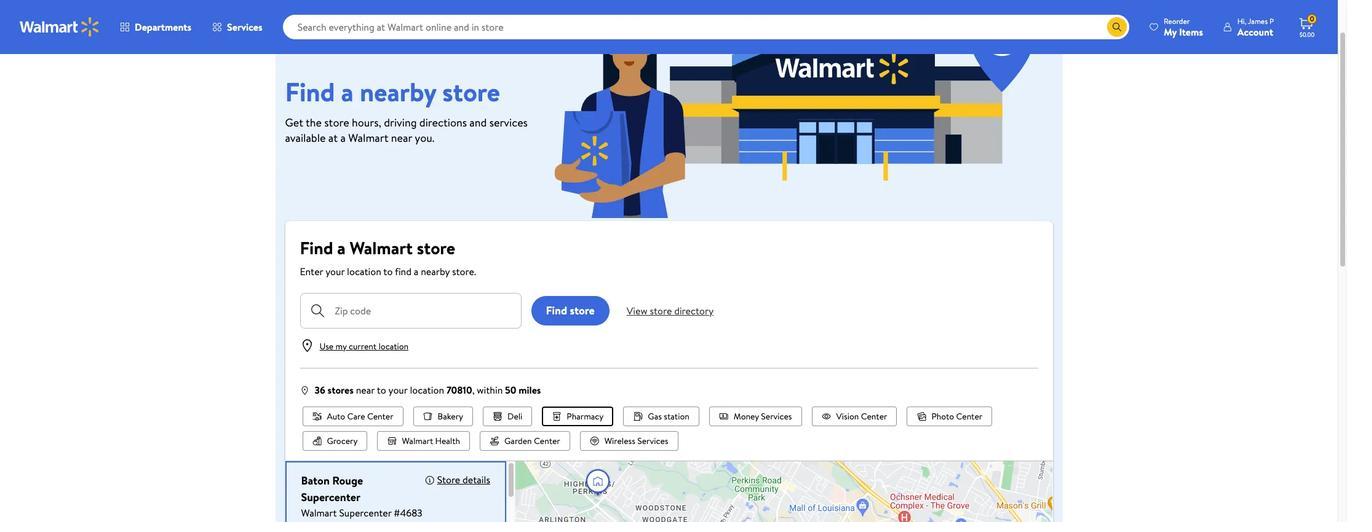 Task type: locate. For each thing, give the bounding box(es) containing it.
walmart inside button
[[402, 436, 433, 448]]

70810
[[447, 384, 472, 397]]

view store directory
[[627, 304, 714, 318]]

0 vertical spatial supercenter
[[301, 490, 360, 506]]

0 vertical spatial nearby
[[360, 74, 436, 110]]

store.
[[452, 265, 476, 279]]

your right enter on the left
[[326, 265, 345, 279]]

$0.00
[[1300, 30, 1315, 39]]

walmart left "health"
[[402, 436, 433, 448]]

services for money services
[[761, 411, 792, 423]]

garden center button
[[480, 432, 570, 452]]

near left you.
[[391, 130, 412, 146]]

walmart up find
[[350, 236, 413, 260]]

store left view on the left bottom of the page
[[570, 303, 595, 318]]

1 vertical spatial your
[[389, 384, 408, 397]]

a
[[341, 74, 354, 110], [340, 130, 346, 146], [337, 236, 346, 260], [414, 265, 419, 279]]

10550 burbank dr,
  baton rouge, la 70810 element
[[301, 521, 481, 523]]

36 stores near to your location 70810 , within 50 miles
[[315, 384, 541, 397]]

store
[[442, 74, 500, 110], [324, 115, 349, 130], [417, 236, 455, 260], [570, 303, 595, 318], [650, 304, 672, 318]]

use my current location button
[[315, 341, 412, 353]]

driving
[[384, 115, 417, 130]]

0 vertical spatial find
[[285, 74, 335, 110]]

to up auto care center
[[377, 384, 386, 397]]

the
[[306, 115, 322, 130]]

directory
[[674, 304, 714, 318]]

center
[[367, 411, 393, 423], [861, 411, 887, 423], [956, 411, 982, 423], [534, 436, 560, 448]]

1 vertical spatial supercenter
[[339, 507, 392, 520]]

Enter zip code text field
[[325, 294, 511, 328]]

Walmart Site-Wide search field
[[283, 15, 1129, 39]]

supercenter down baton rouge element
[[339, 507, 392, 520]]

center inside button
[[861, 411, 887, 423]]

garden
[[504, 436, 532, 448]]

supercenter down baton
[[301, 490, 360, 506]]

p
[[1270, 16, 1274, 26]]

store inside button
[[570, 303, 595, 318]]

walmart supercenter element
[[301, 506, 481, 521]]

find a walmart store enter your location to find a nearby store.
[[300, 236, 476, 279]]

store up and
[[442, 74, 500, 110]]

get
[[285, 115, 303, 130]]

near inside find a nearby store get the store hours, driving directions and services available at a walmart near you.
[[391, 130, 412, 146]]

near right 'stores'
[[356, 384, 375, 397]]

to left find
[[383, 265, 393, 279]]

list
[[300, 407, 1038, 452]]

2 horizontal spatial services
[[761, 411, 792, 423]]

nearby up driving at the left top
[[360, 74, 436, 110]]

walmart supercenter #4683
[[301, 507, 422, 520]]

gas
[[648, 411, 662, 423]]

find
[[285, 74, 335, 110], [300, 236, 333, 260], [546, 303, 567, 318]]

center right photo
[[956, 411, 982, 423]]

search icon image
[[1112, 22, 1122, 32]]

walmart down the 'baton rouge supercenter'
[[301, 507, 337, 520]]

2 vertical spatial services
[[637, 436, 668, 448]]

center right garden
[[534, 436, 560, 448]]

store up store.
[[417, 236, 455, 260]]

reorder my items
[[1164, 16, 1203, 38]]

1 vertical spatial find
[[300, 236, 333, 260]]

find for nearby
[[285, 74, 335, 110]]

list containing auto care center
[[300, 407, 1038, 452]]

supercenter inside the 'baton rouge supercenter'
[[301, 490, 360, 506]]

find inside find a nearby store get the store hours, driving directions and services available at a walmart near you.
[[285, 74, 335, 110]]

center right care
[[367, 411, 393, 423]]

location left find
[[347, 265, 381, 279]]

location inside find a walmart store enter your location to find a nearby store.
[[347, 265, 381, 279]]

deli button
[[483, 407, 532, 427]]

0 vertical spatial services
[[227, 20, 262, 34]]

find inside find a walmart store enter your location to find a nearby store.
[[300, 236, 333, 260]]

1 vertical spatial to
[[377, 384, 386, 397]]

nearby left store.
[[421, 265, 450, 279]]

0 horizontal spatial services
[[227, 20, 262, 34]]

location right current
[[379, 341, 409, 353]]

hi,
[[1238, 16, 1246, 26]]

services for wireless services
[[637, 436, 668, 448]]

details
[[463, 474, 490, 487]]

1 vertical spatial nearby
[[421, 265, 450, 279]]

you.
[[415, 130, 434, 146]]

deli
[[508, 411, 522, 423]]

Search search field
[[283, 15, 1129, 39]]

0 horizontal spatial near
[[356, 384, 375, 397]]

pharmacy button
[[542, 407, 614, 427]]

your
[[326, 265, 345, 279], [389, 384, 408, 397]]

location
[[347, 265, 381, 279], [379, 341, 409, 353], [410, 384, 444, 397]]

0 vertical spatial near
[[391, 130, 412, 146]]

auto
[[327, 411, 345, 423]]

center right the vision
[[861, 411, 887, 423]]

0 $0.00
[[1300, 14, 1315, 39]]

0 vertical spatial location
[[347, 265, 381, 279]]

0 vertical spatial your
[[326, 265, 345, 279]]

at
[[328, 130, 338, 146]]

enter
[[300, 265, 323, 279]]

0 horizontal spatial your
[[326, 265, 345, 279]]

1 horizontal spatial your
[[389, 384, 408, 397]]

0 vertical spatial to
[[383, 265, 393, 279]]

1 horizontal spatial services
[[637, 436, 668, 448]]

walmart right 'at' on the top
[[348, 130, 388, 146]]

services
[[489, 115, 528, 130]]

0
[[1310, 14, 1314, 24]]

your up auto care center
[[389, 384, 408, 397]]

services
[[227, 20, 262, 34], [761, 411, 792, 423], [637, 436, 668, 448]]

to
[[383, 265, 393, 279], [377, 384, 386, 397]]

center for photo center
[[956, 411, 982, 423]]

near
[[391, 130, 412, 146], [356, 384, 375, 397]]

1 vertical spatial near
[[356, 384, 375, 397]]

auto care center
[[327, 411, 393, 423]]

bakery button
[[413, 407, 473, 427]]

walmart image
[[20, 17, 100, 37]]

wireless services
[[604, 436, 668, 448]]

location up bakery 'button' at bottom
[[410, 384, 444, 397]]

store details link
[[437, 474, 490, 487]]

1 vertical spatial location
[[379, 341, 409, 353]]

2 vertical spatial find
[[546, 303, 567, 318]]

view store directory link
[[624, 299, 716, 324]]

wireless
[[604, 436, 635, 448]]

services inside dropdown button
[[227, 20, 262, 34]]

nearby
[[360, 74, 436, 110], [421, 265, 450, 279]]

money services button
[[709, 407, 802, 427]]

find
[[395, 265, 412, 279]]

1 horizontal spatial near
[[391, 130, 412, 146]]

1 vertical spatial services
[[761, 411, 792, 423]]

walmart inside find a nearby store get the store hours, driving directions and services available at a walmart near you.
[[348, 130, 388, 146]]

supercenter
[[301, 490, 360, 506], [339, 507, 392, 520]]

departments button
[[109, 12, 202, 42]]



Task type: vqa. For each thing, say whether or not it's contained in the screenshot.
GET
yes



Task type: describe. For each thing, give the bounding box(es) containing it.
directions
[[419, 115, 467, 130]]

your inside find a walmart store enter your location to find a nearby store.
[[326, 265, 345, 279]]

store right 'the'
[[324, 115, 349, 130]]

map region
[[509, 427, 1139, 523]]

my
[[336, 341, 347, 353]]

services button
[[202, 12, 273, 42]]

gas station
[[648, 411, 689, 423]]

use my current location
[[320, 341, 409, 353]]

find for walmart
[[300, 236, 333, 260]]

find store button
[[531, 296, 609, 326]]

baton rouge supercenter
[[301, 474, 363, 506]]

store
[[437, 474, 460, 487]]

2 vertical spatial location
[[410, 384, 444, 397]]

nearby inside find a nearby store get the store hours, driving directions and services available at a walmart near you.
[[360, 74, 436, 110]]

james
[[1248, 16, 1268, 26]]

current
[[349, 341, 377, 353]]

nearby inside find a walmart store enter your location to find a nearby store.
[[421, 265, 450, 279]]

fpo alt text image
[[545, 3, 1044, 218]]

auto care center button
[[302, 407, 403, 427]]

to inside find a walmart store enter your location to find a nearby store.
[[383, 265, 393, 279]]

garden center
[[504, 436, 560, 448]]

photo center
[[932, 411, 982, 423]]

bakery
[[438, 411, 463, 423]]

hours,
[[352, 115, 381, 130]]

find store
[[546, 303, 595, 318]]

items
[[1179, 25, 1203, 38]]

vision
[[836, 411, 859, 423]]

station
[[664, 411, 689, 423]]

50
[[505, 384, 516, 397]]

#4683
[[394, 507, 422, 520]]

vision center
[[836, 411, 887, 423]]

find a nearby store get the store hours, driving directions and services available at a walmart near you.
[[285, 74, 528, 146]]

use
[[320, 341, 334, 353]]

wireless services button
[[580, 432, 678, 452]]

baton rouge element
[[301, 473, 424, 506]]

within
[[477, 384, 503, 397]]

money services
[[734, 411, 792, 423]]

find inside button
[[546, 303, 567, 318]]

account
[[1238, 25, 1273, 38]]

walmart inside find a walmart store enter your location to find a nearby store.
[[350, 236, 413, 260]]

my
[[1164, 25, 1177, 38]]

center for vision center
[[861, 411, 887, 423]]

money
[[734, 411, 759, 423]]

walmart health button
[[377, 432, 470, 452]]

store right view on the left bottom of the page
[[650, 304, 672, 318]]

rouge
[[332, 474, 363, 489]]

care
[[347, 411, 365, 423]]

store inside find a walmart store enter your location to find a nearby store.
[[417, 236, 455, 260]]

gas station button
[[623, 407, 699, 427]]

stores
[[328, 384, 354, 397]]

photo center button
[[907, 407, 992, 427]]

photo
[[932, 411, 954, 423]]

center inside 'button'
[[367, 411, 393, 423]]

baton
[[301, 474, 330, 489]]

36
[[315, 384, 325, 397]]

view
[[627, 304, 648, 318]]

vision center button
[[812, 407, 897, 427]]

available
[[285, 130, 326, 146]]

grocery button
[[302, 432, 367, 452]]

store details
[[437, 474, 490, 487]]

hi, james p account
[[1238, 16, 1274, 38]]

departments
[[135, 20, 191, 34]]

grocery
[[327, 436, 358, 448]]

,
[[472, 384, 475, 397]]

pharmacy
[[567, 411, 604, 423]]

miles
[[519, 384, 541, 397]]

and
[[470, 115, 487, 130]]

center for garden center
[[534, 436, 560, 448]]

walmart health
[[402, 436, 460, 448]]

reorder
[[1164, 16, 1190, 26]]

health
[[435, 436, 460, 448]]



